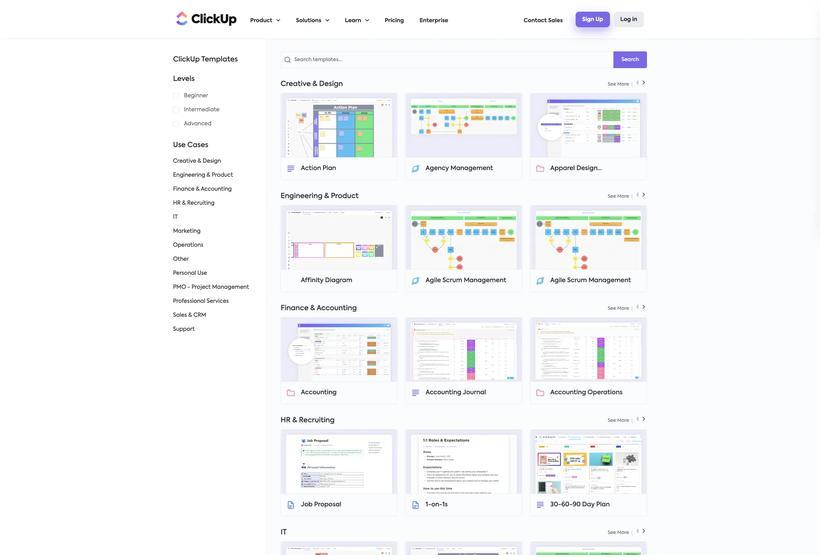 Task type: describe. For each thing, give the bounding box(es) containing it.
1-on-1s
[[426, 502, 448, 508]]

clickup
[[173, 56, 200, 63]]

-
[[187, 285, 190, 290]]

in
[[632, 17, 637, 22]]

see more for product
[[608, 194, 629, 199]]

1 vertical spatial use
[[197, 271, 207, 276]]

job proposal
[[301, 502, 341, 508]]

finance & accounting link
[[173, 187, 232, 192]]

professional services
[[173, 299, 229, 304]]

agency management
[[426, 166, 493, 172]]

1 horizontal spatial hr & recruiting
[[281, 417, 335, 424]]

other
[[173, 257, 189, 262]]

job
[[301, 502, 313, 508]]

0 vertical spatial recruiting
[[187, 201, 215, 206]]

60-
[[561, 502, 573, 508]]

list containing product
[[250, 0, 524, 39]]

affinity
[[301, 278, 323, 284]]

accounting journal link
[[412, 389, 516, 398]]

agency management link
[[412, 165, 516, 173]]

0 vertical spatial hr
[[173, 201, 181, 206]]

more for accounting
[[617, 307, 629, 311]]

30-60-90 day plan
[[550, 502, 610, 508]]

1 agile scrum management link from the left
[[412, 277, 516, 285]]

1 agile from the left
[[426, 278, 441, 284]]

1 horizontal spatial recruiting
[[299, 417, 335, 424]]

0 horizontal spatial use
[[173, 142, 186, 149]]

pmo
[[173, 285, 186, 290]]

sign up
[[582, 17, 603, 22]]

support link
[[173, 327, 195, 332]]

see for recruiting
[[608, 419, 616, 424]]

5 see from the top
[[608, 531, 616, 536]]

1 horizontal spatial finance & accounting
[[281, 305, 357, 312]]

0 horizontal spatial operations
[[173, 243, 203, 248]]

contact
[[524, 18, 547, 23]]

action plan
[[301, 166, 336, 172]]

professional services link
[[173, 299, 229, 304]]

1 vertical spatial engineering
[[281, 193, 323, 200]]

sign up button
[[576, 12, 610, 27]]

action
[[301, 166, 321, 172]]

1-
[[426, 502, 431, 508]]

1s
[[442, 502, 448, 508]]

accounting for accounting operations
[[550, 390, 586, 396]]

marketing link
[[173, 229, 201, 234]]

affinity diagram link
[[287, 277, 391, 285]]

1 scrum from the left
[[442, 278, 462, 284]]

sales inside the main navigation element
[[548, 18, 563, 23]]

pmo - project management
[[173, 285, 249, 290]]

0 horizontal spatial creative
[[173, 159, 196, 164]]

0 horizontal spatial finance
[[173, 187, 194, 192]]

advanced
[[184, 121, 211, 127]]

accounting link
[[287, 389, 391, 398]]

accounting inside list
[[201, 187, 232, 192]]

journal
[[463, 390, 486, 396]]

solutions
[[296, 18, 321, 23]]

day
[[582, 502, 595, 508]]

clickup templates
[[173, 56, 238, 63]]

pricing
[[385, 18, 404, 23]]

2 agile scrum management from the left
[[550, 278, 631, 284]]

creative & design link
[[173, 159, 221, 164]]

list containing creative & design
[[173, 158, 263, 333]]

management inside agency management link
[[450, 166, 493, 172]]

more for recruiting
[[617, 419, 629, 424]]

1 horizontal spatial finance
[[281, 305, 308, 312]]

clickup templates link
[[173, 56, 238, 63]]

30-60-90 day plan link
[[536, 502, 641, 510]]

see more for design
[[608, 82, 629, 87]]

apparel design management
[[550, 166, 598, 179]]

1 vertical spatial design
[[203, 159, 221, 164]]

up
[[596, 17, 603, 22]]

engineering & product link
[[173, 173, 233, 178]]

templates
[[201, 56, 238, 63]]

other link
[[173, 257, 189, 262]]

log in link
[[614, 12, 644, 27]]

0 horizontal spatial product
[[212, 173, 233, 178]]

support
[[173, 327, 195, 332]]

30-
[[550, 502, 561, 508]]

90
[[573, 502, 581, 508]]

Search templates… search field
[[281, 51, 614, 68]]

management inside apparel design management
[[550, 172, 593, 179]]

cases
[[187, 142, 208, 149]]

0 vertical spatial engineering
[[173, 173, 205, 178]]

design inside apparel design management
[[576, 166, 598, 172]]

accounting operations
[[550, 390, 623, 396]]

proposal
[[314, 502, 341, 508]]



Task type: vqa. For each thing, say whether or not it's contained in the screenshot.
Affect
no



Task type: locate. For each thing, give the bounding box(es) containing it.
marketing
[[173, 229, 201, 234]]

1 horizontal spatial design
[[319, 81, 343, 88]]

0 horizontal spatial sales
[[173, 313, 187, 318]]

1 horizontal spatial engineering & product
[[281, 193, 359, 200]]

engineering & product down 'action plan'
[[281, 193, 359, 200]]

on-
[[431, 502, 442, 508]]

accounting for accounting
[[301, 390, 337, 396]]

0 horizontal spatial finance & accounting
[[173, 187, 232, 192]]

recruiting down finance & accounting link
[[187, 201, 215, 206]]

solutions button
[[296, 0, 329, 39]]

hr
[[173, 201, 181, 206], [281, 417, 291, 424]]

1 see more from the top
[[608, 82, 629, 87]]

it inside list
[[173, 215, 178, 220]]

1 vertical spatial sales
[[173, 313, 187, 318]]

pricing link
[[385, 0, 404, 39]]

1 horizontal spatial agile
[[550, 278, 566, 284]]

1 vertical spatial creative & design
[[173, 159, 221, 164]]

1 horizontal spatial agile scrum management
[[550, 278, 631, 284]]

0 horizontal spatial agile scrum management
[[426, 278, 506, 284]]

finance down affinity
[[281, 305, 308, 312]]

apparel
[[550, 166, 575, 172]]

1 horizontal spatial use
[[197, 271, 207, 276]]

see more for accounting
[[608, 307, 629, 311]]

it link
[[173, 215, 178, 220]]

intermediate
[[184, 107, 219, 113]]

hr & recruiting
[[173, 201, 215, 206], [281, 417, 335, 424]]

job proposal link
[[287, 502, 391, 510]]

learn button
[[345, 0, 369, 39]]

use cases
[[173, 142, 208, 149]]

4 see more from the top
[[608, 419, 629, 424]]

creative & design
[[281, 81, 343, 88], [173, 159, 221, 164]]

accounting operations link
[[536, 389, 641, 398]]

0 vertical spatial use
[[173, 142, 186, 149]]

2 scrum from the left
[[567, 278, 587, 284]]

0 vertical spatial operations
[[173, 243, 203, 248]]

sales & crm
[[173, 313, 206, 318]]

apparel design management link
[[536, 165, 641, 179]]

3 see from the top
[[608, 307, 616, 311]]

0 horizontal spatial agile scrum management link
[[412, 277, 516, 285]]

affinity diagram
[[301, 278, 352, 284]]

1 vertical spatial list
[[173, 158, 263, 333]]

0 horizontal spatial scrum
[[442, 278, 462, 284]]

engineering & product up finance & accounting link
[[173, 173, 233, 178]]

contact sales link
[[524, 0, 563, 39]]

design
[[319, 81, 343, 88], [203, 159, 221, 164], [576, 166, 598, 172]]

3 see more from the top
[[608, 307, 629, 311]]

project
[[192, 285, 211, 290]]

plan right day
[[596, 502, 610, 508]]

0 horizontal spatial hr
[[173, 201, 181, 206]]

4 see from the top
[[608, 419, 616, 424]]

use
[[173, 142, 186, 149], [197, 271, 207, 276]]

0 vertical spatial finance
[[173, 187, 194, 192]]

enterprise link
[[420, 0, 448, 39]]

1 vertical spatial finance & accounting
[[281, 305, 357, 312]]

1 horizontal spatial product
[[250, 18, 272, 23]]

1 vertical spatial product
[[212, 173, 233, 178]]

management
[[450, 166, 493, 172], [550, 172, 593, 179], [464, 278, 506, 284], [588, 278, 631, 284], [212, 285, 249, 290]]

accounting
[[201, 187, 232, 192], [317, 305, 357, 312], [301, 390, 337, 396], [426, 390, 461, 396], [550, 390, 586, 396]]

see more for recruiting
[[608, 419, 629, 424]]

1 more from the top
[[617, 82, 629, 87]]

hr & recruiting inside list
[[173, 201, 215, 206]]

operations link
[[173, 243, 203, 248]]

3 more from the top
[[617, 307, 629, 311]]

0 horizontal spatial it
[[173, 215, 178, 220]]

0 vertical spatial finance & accounting
[[173, 187, 232, 192]]

1 vertical spatial finance
[[281, 305, 308, 312]]

sales up support link
[[173, 313, 187, 318]]

personal use link
[[173, 271, 207, 276]]

0 horizontal spatial plan
[[323, 166, 336, 172]]

beginner
[[184, 93, 208, 99]]

it
[[173, 215, 178, 220], [281, 530, 287, 537]]

diagram
[[325, 278, 352, 284]]

creative
[[281, 81, 311, 88], [173, 159, 196, 164]]

1 horizontal spatial creative & design
[[281, 81, 343, 88]]

operations
[[173, 243, 203, 248], [588, 390, 623, 396]]

5 see more from the top
[[608, 531, 629, 536]]

5 more from the top
[[617, 531, 629, 536]]

finance & accounting down engineering & product link
[[173, 187, 232, 192]]

engineering down action
[[281, 193, 323, 200]]

agile
[[426, 278, 441, 284], [550, 278, 566, 284]]

enterprise
[[420, 18, 448, 23]]

0 horizontal spatial hr & recruiting
[[173, 201, 215, 206]]

finance up hr & recruiting link
[[173, 187, 194, 192]]

0 vertical spatial design
[[319, 81, 343, 88]]

1 horizontal spatial hr
[[281, 417, 291, 424]]

sales & crm link
[[173, 313, 206, 318]]

more for design
[[617, 82, 629, 87]]

product button
[[250, 0, 280, 39]]

sales right contact
[[548, 18, 563, 23]]

see more
[[608, 82, 629, 87], [608, 194, 629, 199], [608, 307, 629, 311], [608, 419, 629, 424], [608, 531, 629, 536]]

log
[[620, 17, 631, 22]]

0 horizontal spatial creative & design
[[173, 159, 221, 164]]

1 see from the top
[[608, 82, 616, 87]]

2 agile from the left
[[550, 278, 566, 284]]

main navigation element
[[250, 0, 644, 39]]

sign
[[582, 17, 594, 22]]

plan inside action plan link
[[323, 166, 336, 172]]

see for product
[[608, 194, 616, 199]]

1 horizontal spatial it
[[281, 530, 287, 537]]

1-on-1s link
[[412, 502, 516, 510]]

0 vertical spatial sales
[[548, 18, 563, 23]]

0 vertical spatial it
[[173, 215, 178, 220]]

1 horizontal spatial creative
[[281, 81, 311, 88]]

1 horizontal spatial scrum
[[567, 278, 587, 284]]

personal
[[173, 271, 196, 276]]

see
[[608, 82, 616, 87], [608, 194, 616, 199], [608, 307, 616, 311], [608, 419, 616, 424], [608, 531, 616, 536]]

0 vertical spatial hr & recruiting
[[173, 201, 215, 206]]

0 vertical spatial creative
[[281, 81, 311, 88]]

use left cases on the left top of page
[[173, 142, 186, 149]]

1 vertical spatial hr
[[281, 417, 291, 424]]

1 vertical spatial plan
[[596, 502, 610, 508]]

None submit
[[614, 51, 647, 68]]

contact sales
[[524, 18, 563, 23]]

see for accounting
[[608, 307, 616, 311]]

2 more from the top
[[617, 194, 629, 199]]

engineering down creative & design link at the left top of the page
[[173, 173, 205, 178]]

recruiting
[[187, 201, 215, 206], [299, 417, 335, 424]]

product
[[250, 18, 272, 23], [212, 173, 233, 178], [331, 193, 359, 200]]

action plan link
[[287, 165, 391, 173]]

see for design
[[608, 82, 616, 87]]

1 agile scrum management from the left
[[426, 278, 506, 284]]

1 vertical spatial engineering & product
[[281, 193, 359, 200]]

agile scrum management link
[[412, 277, 516, 285], [536, 277, 641, 285]]

creative & design inside list
[[173, 159, 221, 164]]

finance & accounting inside list
[[173, 187, 232, 192]]

0 vertical spatial list
[[250, 0, 524, 39]]

hr & recruiting link
[[173, 201, 215, 206]]

2 see from the top
[[608, 194, 616, 199]]

crm
[[193, 313, 206, 318]]

plan inside 30-60-90 day plan link
[[596, 502, 610, 508]]

1 horizontal spatial operations
[[588, 390, 623, 396]]

0 vertical spatial creative & design
[[281, 81, 343, 88]]

scrum
[[442, 278, 462, 284], [567, 278, 587, 284]]

0 horizontal spatial engineering
[[173, 173, 205, 178]]

pmo - project management link
[[173, 285, 249, 290]]

more for product
[[617, 194, 629, 199]]

list
[[250, 0, 524, 39], [173, 158, 263, 333]]

4 more from the top
[[617, 419, 629, 424]]

0 horizontal spatial engineering & product
[[173, 173, 233, 178]]

0 vertical spatial engineering & product
[[173, 173, 233, 178]]

0 horizontal spatial recruiting
[[187, 201, 215, 206]]

0 horizontal spatial design
[[203, 159, 221, 164]]

1 horizontal spatial agile scrum management link
[[536, 277, 641, 285]]

1 vertical spatial it
[[281, 530, 287, 537]]

2 vertical spatial product
[[331, 193, 359, 200]]

1 horizontal spatial plan
[[596, 502, 610, 508]]

0 vertical spatial product
[[250, 18, 272, 23]]

2 horizontal spatial design
[[576, 166, 598, 172]]

plan
[[323, 166, 336, 172], [596, 502, 610, 508]]

product inside dropdown button
[[250, 18, 272, 23]]

levels
[[173, 76, 195, 83]]

personal use
[[173, 271, 207, 276]]

use up project
[[197, 271, 207, 276]]

1 horizontal spatial sales
[[548, 18, 563, 23]]

0 vertical spatial plan
[[323, 166, 336, 172]]

1 vertical spatial recruiting
[[299, 417, 335, 424]]

2 vertical spatial design
[[576, 166, 598, 172]]

finance & accounting down affinity
[[281, 305, 357, 312]]

accounting for accounting journal
[[426, 390, 461, 396]]

agile scrum management
[[426, 278, 506, 284], [550, 278, 631, 284]]

2 see more from the top
[[608, 194, 629, 199]]

log in
[[620, 17, 637, 22]]

recruiting down the accounting link
[[299, 417, 335, 424]]

more
[[617, 82, 629, 87], [617, 194, 629, 199], [617, 307, 629, 311], [617, 419, 629, 424], [617, 531, 629, 536]]

2 agile scrum management link from the left
[[536, 277, 641, 285]]

1 vertical spatial creative
[[173, 159, 196, 164]]

professional
[[173, 299, 205, 304]]

services
[[207, 299, 229, 304]]

1 vertical spatial operations
[[588, 390, 623, 396]]

sales
[[548, 18, 563, 23], [173, 313, 187, 318]]

accounting journal
[[426, 390, 486, 396]]

0 horizontal spatial agile
[[426, 278, 441, 284]]

engineering
[[173, 173, 205, 178], [281, 193, 323, 200]]

agency
[[426, 166, 449, 172]]

plan right action
[[323, 166, 336, 172]]

2 horizontal spatial product
[[331, 193, 359, 200]]

learn
[[345, 18, 361, 23]]

1 horizontal spatial engineering
[[281, 193, 323, 200]]

1 vertical spatial hr & recruiting
[[281, 417, 335, 424]]



